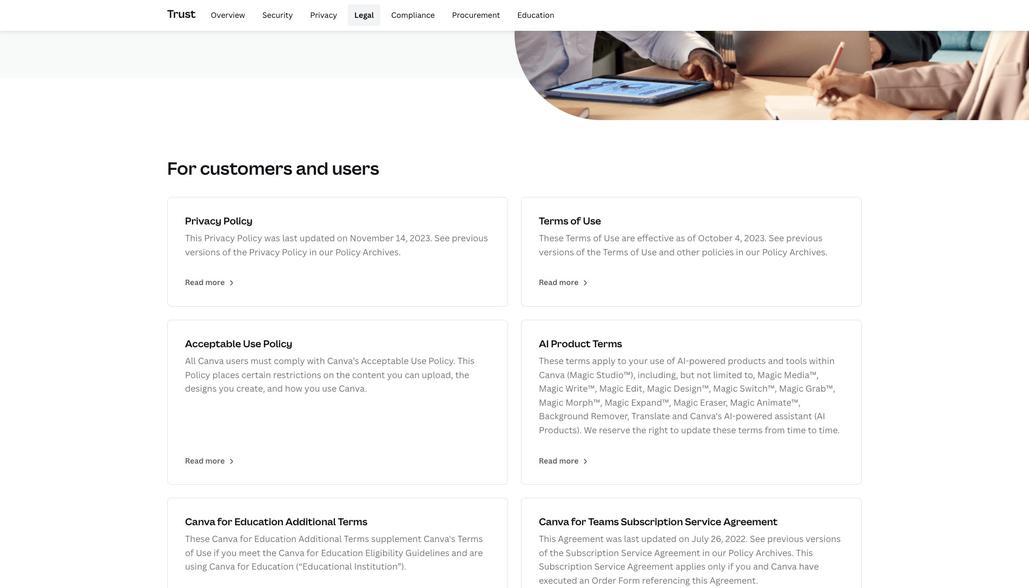 Task type: describe. For each thing, give the bounding box(es) containing it.
effective
[[637, 232, 674, 244]]

to,
[[744, 369, 755, 381]]

tools
[[786, 355, 807, 367]]

14,
[[396, 232, 408, 244]]

with
[[307, 355, 325, 367]]

grab™,
[[806, 383, 835, 394]]

2022.
[[725, 533, 748, 545]]

read for terms
[[539, 277, 557, 287]]

applies
[[675, 561, 706, 573]]

archives. inside terms of use these terms of use are effective as of october 4, 2023. see previous versions of the terms of use and other policies in our policy archives.
[[789, 246, 828, 258]]

upload,
[[422, 369, 453, 381]]

apply
[[592, 355, 616, 367]]

canva for education additional terms these canva for education additional terms supplement canva's terms of use if you meet the canva for education eligibility guidelines and are using canva for education ("educational institution").
[[185, 515, 483, 573]]

the inside canva for education additional terms these canva for education additional terms supplement canva's terms of use if you meet the canva for education eligibility guidelines and are using canva for education ("educational institution").
[[262, 547, 276, 559]]

time
[[787, 424, 806, 436]]

you left can at the left bottom of the page
[[387, 369, 403, 381]]

archives. inside canva for teams subscription service agreement this agreement was last updated on july 26, 2022. see previous versions of the subscription service agreement in our policy archives. this subscription service agreement applies only if you and canva have executed an order form referencing this agreement.
[[756, 547, 794, 559]]

time.
[[819, 424, 840, 436]]

and inside canva for teams subscription service agreement this agreement was last updated on july 26, 2022. see previous versions of the subscription service agreement in our policy archives. this subscription service agreement applies only if you and canva have executed an order form referencing this agreement.
[[753, 561, 769, 573]]

october
[[698, 232, 733, 244]]

policy.
[[429, 355, 455, 367]]

can
[[405, 369, 420, 381]]

certain
[[241, 369, 271, 381]]

education inside education link
[[517, 10, 554, 20]]

background
[[539, 410, 589, 422]]

previous inside privacy policy this privacy policy was last updated on november 14, 2023. see previous versions of the privacy policy in our policy archives.
[[452, 232, 488, 244]]

teams
[[588, 515, 619, 528]]

including,
[[638, 369, 678, 381]]

right
[[648, 424, 668, 436]]

these inside canva for education additional terms these canva for education additional terms supplement canva's terms of use if you meet the canva for education eligibility guidelines and are using canva for education ("educational institution").
[[185, 533, 210, 545]]

this inside privacy policy this privacy policy was last updated on november 14, 2023. see previous versions of the privacy policy in our policy archives.
[[185, 232, 202, 244]]

animate™,
[[757, 396, 801, 408]]

for customers and users
[[167, 156, 379, 180]]

users inside acceptable use policy all canva users must comply with canva's acceptable use policy. this policy places certain restrictions on the content you can upload, the designs you create, and how you use canva.
[[226, 355, 248, 367]]

magic down "including,"
[[647, 383, 671, 394]]

and inside acceptable use policy all canva users must comply with canva's acceptable use policy. this policy places certain restrictions on the content you can upload, the designs you create, and how you use canva.
[[267, 383, 283, 394]]

canva inside ai product terms these terms apply to your use of ai-powered products and tools within canva (magic studio™), including, but not limited to, magic media™, magic write™, magic edit, magic design™, magic switch™, magic grab™, magic morph™, magic expand™, magic eraser, magic animate™, background remover, translate and canva's ai-powered assistant (ai products). we reserve the right to update these terms from time to time.
[[539, 369, 565, 381]]

see inside privacy policy this privacy policy was last updated on november 14, 2023. see previous versions of the privacy policy in our policy archives.
[[434, 232, 450, 244]]

reserve
[[599, 424, 630, 436]]

read more link for acceptable
[[185, 455, 235, 466]]

of inside privacy policy this privacy policy was last updated on november 14, 2023. see previous versions of the privacy policy in our policy archives.
[[222, 246, 231, 258]]

only
[[708, 561, 726, 573]]

(ai
[[814, 410, 825, 422]]

overview
[[211, 10, 245, 20]]

compliance
[[391, 10, 435, 20]]

procurement link
[[446, 4, 507, 26]]

supplement
[[371, 533, 421, 545]]

expand™,
[[631, 396, 671, 408]]

canva for teams subscription service agreement this agreement was last updated on july 26, 2022. see previous versions of the subscription service agreement in our policy archives. this subscription service agreement applies only if you and canva have executed an order form referencing this agreement.
[[539, 515, 841, 586]]

these for ai
[[539, 355, 564, 367]]

0 vertical spatial users
[[332, 156, 379, 180]]

read more link for ai
[[539, 455, 589, 466]]

previous inside canva for teams subscription service agreement this agreement was last updated on july 26, 2022. see previous versions of the subscription service agreement in our policy archives. this subscription service agreement applies only if you and canva have executed an order form referencing this agreement.
[[767, 533, 804, 545]]

products
[[728, 355, 766, 367]]

institution").
[[354, 561, 406, 573]]

in inside terms of use these terms of use are effective as of october 4, 2023. see previous versions of the terms of use and other policies in our policy archives.
[[736, 246, 744, 258]]

and inside terms of use these terms of use are effective as of october 4, 2023. see previous versions of the terms of use and other policies in our policy archives.
[[659, 246, 675, 258]]

legal
[[354, 10, 374, 20]]

limited
[[713, 369, 742, 381]]

0 vertical spatial ai-
[[677, 355, 689, 367]]

0 horizontal spatial to
[[618, 355, 627, 367]]

you down places
[[219, 383, 234, 394]]

versions inside terms of use these terms of use are effective as of october 4, 2023. see previous versions of the terms of use and other policies in our policy archives.
[[539, 246, 574, 258]]

magic up background
[[539, 396, 563, 408]]

on inside canva for teams subscription service agreement this agreement was last updated on july 26, 2022. see previous versions of the subscription service agreement in our policy archives. this subscription service agreement applies only if you and canva have executed an order form referencing this agreement.
[[679, 533, 689, 545]]

but
[[680, 369, 695, 381]]

4,
[[735, 232, 742, 244]]

the inside canva for teams subscription service agreement this agreement was last updated on july 26, 2022. see previous versions of the subscription service agreement in our policy archives. this subscription service agreement applies only if you and canva have executed an order form referencing this agreement.
[[550, 547, 564, 559]]

more for acceptable
[[205, 455, 225, 466]]

ai
[[539, 337, 549, 350]]

0 vertical spatial terms
[[566, 355, 590, 367]]

form
[[618, 575, 640, 586]]

2 vertical spatial subscription
[[539, 561, 592, 573]]

restrictions
[[273, 369, 321, 381]]

within
[[809, 355, 835, 367]]

magic down the media™, at the bottom of the page
[[779, 383, 804, 394]]

magic down limited
[[713, 383, 738, 394]]

archives. inside privacy policy this privacy policy was last updated on november 14, 2023. see previous versions of the privacy policy in our policy archives.
[[363, 246, 401, 258]]

in inside canva for teams subscription service agreement this agreement was last updated on july 26, 2022. see previous versions of the subscription service agreement in our policy archives. this subscription service agreement applies only if you and canva have executed an order form referencing this agreement.
[[702, 547, 710, 559]]

our inside privacy policy this privacy policy was last updated on november 14, 2023. see previous versions of the privacy policy in our policy archives.
[[319, 246, 333, 258]]

your
[[629, 355, 648, 367]]

terms inside ai product terms these terms apply to your use of ai-powered products and tools within canva (magic studio™), including, but not limited to, magic media™, magic write™, magic edit, magic design™, magic switch™, magic grab™, magic morph™, magic expand™, magic eraser, magic animate™, background remover, translate and canva's ai-powered assistant (ai products). we reserve the right to update these terms from time to time.
[[593, 337, 622, 350]]

legal link
[[348, 4, 380, 26]]

26,
[[711, 533, 723, 545]]

how
[[285, 383, 302, 394]]

0 vertical spatial service
[[685, 515, 721, 528]]

eraser,
[[700, 396, 728, 408]]

read more for privacy
[[185, 277, 225, 287]]

0 vertical spatial powered
[[689, 355, 726, 367]]

2023. inside privacy policy this privacy policy was last updated on november 14, 2023. see previous versions of the privacy policy in our policy archives.
[[410, 232, 432, 244]]

see inside terms of use these terms of use are effective as of october 4, 2023. see previous versions of the terms of use and other policies in our policy archives.
[[769, 232, 784, 244]]

1 vertical spatial terms
[[738, 424, 763, 436]]

of inside canva for education additional terms these canva for education additional terms supplement canva's terms of use if you meet the canva for education eligibility guidelines and are using canva for education ("educational institution").
[[185, 547, 194, 559]]

2 vertical spatial service
[[594, 561, 625, 573]]

more for terms
[[559, 277, 579, 287]]

customers
[[200, 156, 292, 180]]

assistant
[[775, 410, 812, 422]]

trust
[[167, 6, 196, 21]]

executed
[[539, 575, 577, 586]]

versions inside canva for teams subscription service agreement this agreement was last updated on july 26, 2022. see previous versions of the subscription service agreement in our policy archives. this subscription service agreement applies only if you and canva have executed an order form referencing this agreement.
[[806, 533, 841, 545]]

and inside canva for education additional terms these canva for education additional terms supplement canva's terms of use if you meet the canva for education eligibility guidelines and are using canva for education ("educational institution").
[[452, 547, 467, 559]]

1 vertical spatial subscription
[[566, 547, 619, 559]]

designs
[[185, 383, 217, 394]]

magic up switch™,
[[757, 369, 782, 381]]

last inside canva for teams subscription service agreement this agreement was last updated on july 26, 2022. see previous versions of the subscription service agreement in our policy archives. this subscription service agreement applies only if you and canva have executed an order form referencing this agreement.
[[624, 533, 639, 545]]

acceptable use policy all canva users must comply with canva's acceptable use policy. this policy places certain restrictions on the content you can upload, the designs you create, and how you use canva.
[[185, 337, 474, 394]]

policies
[[702, 246, 734, 258]]

studio™),
[[596, 369, 636, 381]]

terms of use these terms of use are effective as of october 4, 2023. see previous versions of the terms of use and other policies in our policy archives.
[[539, 214, 828, 258]]

july
[[691, 533, 709, 545]]

1 vertical spatial additional
[[299, 533, 342, 545]]

use inside acceptable use policy all canva users must comply with canva's acceptable use policy. this policy places certain restrictions on the content you can upload, the designs you create, and how you use canva.
[[322, 383, 337, 394]]

design™,
[[674, 383, 711, 394]]

read more link for terms
[[539, 277, 589, 287]]

update
[[681, 424, 711, 436]]

we
[[584, 424, 597, 436]]

ai product terms these terms apply to your use of ai-powered products and tools within canva (magic studio™), including, but not limited to, magic media™, magic write™, magic edit, magic design™, magic switch™, magic grab™, magic morph™, magic expand™, magic eraser, magic animate™, background remover, translate and canva's ai-powered assistant (ai products). we reserve the right to update these terms from time to time.
[[539, 337, 840, 436]]

our inside terms of use these terms of use are effective as of october 4, 2023. see previous versions of the terms of use and other policies in our policy archives.
[[746, 246, 760, 258]]

you inside canva for education additional terms these canva for education additional terms supplement canva's terms of use if you meet the canva for education eligibility guidelines and are using canva for education ("educational institution").
[[221, 547, 237, 559]]

referencing
[[642, 575, 690, 586]]

overview link
[[204, 4, 252, 26]]

agreement.
[[710, 575, 758, 586]]

privacy link
[[304, 4, 344, 26]]

1 horizontal spatial powered
[[736, 410, 772, 422]]

canva.
[[339, 383, 367, 394]]

agreement down "teams"
[[558, 533, 604, 545]]

read more for acceptable
[[185, 455, 225, 466]]

you inside canva for teams subscription service agreement this agreement was last updated on july 26, 2022. see previous versions of the subscription service agreement in our policy archives. this subscription service agreement applies only if you and canva have executed an order form referencing this agreement.
[[736, 561, 751, 573]]

as
[[676, 232, 685, 244]]

for
[[167, 156, 197, 180]]

this inside acceptable use policy all canva users must comply with canva's acceptable use policy. this policy places certain restrictions on the content you can upload, the designs you create, and how you use canva.
[[458, 355, 474, 367]]

comply
[[274, 355, 305, 367]]

security
[[262, 10, 293, 20]]

magic down the design™,
[[673, 396, 698, 408]]

translate
[[631, 410, 670, 422]]

updated inside privacy policy this privacy policy was last updated on november 14, 2023. see previous versions of the privacy policy in our policy archives.
[[300, 232, 335, 244]]



Task type: vqa. For each thing, say whether or not it's contained in the screenshot.
new
no



Task type: locate. For each thing, give the bounding box(es) containing it.
subscription up an
[[566, 547, 619, 559]]

remover,
[[591, 410, 629, 422]]

2023. right the 14,
[[410, 232, 432, 244]]

menu bar
[[200, 4, 561, 26]]

users
[[332, 156, 379, 180], [226, 355, 248, 367]]

2023. right 4,
[[744, 232, 767, 244]]

to down the (ai
[[808, 424, 817, 436]]

1 horizontal spatial ai-
[[724, 410, 736, 422]]

was
[[264, 232, 280, 244], [606, 533, 622, 545]]

0 vertical spatial updated
[[300, 232, 335, 244]]

read more link
[[185, 277, 235, 287], [539, 277, 589, 287], [185, 455, 235, 466], [539, 455, 589, 466]]

versions inside privacy policy this privacy policy was last updated on november 14, 2023. see previous versions of the privacy policy in our policy archives.
[[185, 246, 220, 258]]

and
[[296, 156, 328, 180], [659, 246, 675, 258], [768, 355, 784, 367], [267, 383, 283, 394], [672, 410, 688, 422], [452, 547, 467, 559], [753, 561, 769, 573]]

on inside privacy policy this privacy policy was last updated on november 14, 2023. see previous versions of the privacy policy in our policy archives.
[[337, 232, 348, 244]]

service up july
[[685, 515, 721, 528]]

0 horizontal spatial users
[[226, 355, 248, 367]]

to right right
[[670, 424, 679, 436]]

2 horizontal spatial in
[[736, 246, 744, 258]]

0 horizontal spatial on
[[323, 369, 334, 381]]

to
[[618, 355, 627, 367], [670, 424, 679, 436], [808, 424, 817, 436]]

the inside privacy policy this privacy policy was last updated on november 14, 2023. see previous versions of the privacy policy in our policy archives.
[[233, 246, 247, 258]]

0 horizontal spatial if
[[214, 547, 219, 559]]

see right 2022.
[[750, 533, 765, 545]]

1 horizontal spatial was
[[606, 533, 622, 545]]

0 vertical spatial are
[[622, 232, 635, 244]]

1 vertical spatial users
[[226, 355, 248, 367]]

on left november
[[337, 232, 348, 244]]

subscription
[[621, 515, 683, 528], [566, 547, 619, 559], [539, 561, 592, 573]]

using
[[185, 561, 207, 573]]

2 horizontal spatial on
[[679, 533, 689, 545]]

read more for terms
[[539, 277, 579, 287]]

1 horizontal spatial users
[[332, 156, 379, 180]]

(magic
[[567, 369, 594, 381]]

1 horizontal spatial canva's
[[690, 410, 722, 422]]

previous inside terms of use these terms of use are effective as of october 4, 2023. see previous versions of the terms of use and other policies in our policy archives.
[[786, 232, 822, 244]]

ai- up 'but' at the right bottom of page
[[677, 355, 689, 367]]

education
[[517, 10, 554, 20], [234, 515, 283, 528], [254, 533, 296, 545], [321, 547, 363, 559], [251, 561, 294, 573]]

these
[[539, 232, 564, 244], [539, 355, 564, 367], [185, 533, 210, 545]]

0 horizontal spatial our
[[319, 246, 333, 258]]

additional
[[285, 515, 336, 528], [299, 533, 342, 545]]

1 vertical spatial use
[[322, 383, 337, 394]]

2 horizontal spatial our
[[746, 246, 760, 258]]

see right the 14,
[[434, 232, 450, 244]]

terms
[[539, 214, 568, 227], [566, 232, 591, 244], [603, 246, 628, 258], [593, 337, 622, 350], [338, 515, 367, 528], [344, 533, 369, 545], [458, 533, 483, 545]]

if inside canva for education additional terms these canva for education additional terms supplement canva's terms of use if you meet the canva for education eligibility guidelines and are using canva for education ("educational institution").
[[214, 547, 219, 559]]

acceptable up content
[[361, 355, 409, 367]]

magic down switch™,
[[730, 396, 754, 408]]

read more for ai
[[539, 455, 579, 466]]

0 vertical spatial subscription
[[621, 515, 683, 528]]

0 vertical spatial canva's
[[690, 410, 722, 422]]

more for ai
[[559, 455, 579, 466]]

canva's
[[690, 410, 722, 422], [423, 533, 455, 545]]

november
[[350, 232, 394, 244]]

read for privacy
[[185, 277, 204, 287]]

0 horizontal spatial was
[[264, 232, 280, 244]]

was inside canva for teams subscription service agreement this agreement was last updated on july 26, 2022. see previous versions of the subscription service agreement in our policy archives. this subscription service agreement applies only if you and canva have executed an order form referencing this agreement.
[[606, 533, 622, 545]]

these for terms
[[539, 232, 564, 244]]

terms left from
[[738, 424, 763, 436]]

for inside canva for teams subscription service agreement this agreement was last updated on july 26, 2022. see previous versions of the subscription service agreement in our policy archives. this subscription service agreement applies only if you and canva have executed an order form referencing this agreement.
[[571, 515, 586, 528]]

order
[[592, 575, 616, 586]]

1 vertical spatial powered
[[736, 410, 772, 422]]

ai-
[[677, 355, 689, 367], [724, 410, 736, 422]]

of inside canva for teams subscription service agreement this agreement was last updated on july 26, 2022. see previous versions of the subscription service agreement in our policy archives. this subscription service agreement applies only if you and canva have executed an order form referencing this agreement.
[[539, 547, 548, 559]]

are left effective
[[622, 232, 635, 244]]

1 horizontal spatial if
[[728, 561, 733, 573]]

on left july
[[679, 533, 689, 545]]

canva's down eraser,
[[690, 410, 722, 422]]

service
[[685, 515, 721, 528], [621, 547, 652, 559], [594, 561, 625, 573]]

1 vertical spatial canva's
[[423, 533, 455, 545]]

0 vertical spatial acceptable
[[185, 337, 241, 350]]

use
[[583, 214, 601, 227], [604, 232, 620, 244], [641, 246, 657, 258], [243, 337, 261, 350], [411, 355, 426, 367], [196, 547, 212, 559]]

the inside ai product terms these terms apply to your use of ai-powered products and tools within canva (magic studio™), including, but not limited to, magic media™, magic write™, magic edit, magic design™, magic switch™, magic grab™, magic morph™, magic expand™, magic eraser, magic animate™, background remover, translate and canva's ai-powered assistant (ai products). we reserve the right to update these terms from time to time.
[[632, 424, 646, 436]]

write™,
[[565, 383, 597, 394]]

magic down studio™),
[[599, 383, 624, 394]]

was inside privacy policy this privacy policy was last updated on november 14, 2023. see previous versions of the privacy policy in our policy archives.
[[264, 232, 280, 244]]

1 vertical spatial if
[[728, 561, 733, 573]]

see inside canva for teams subscription service agreement this agreement was last updated on july 26, 2022. see previous versions of the subscription service agreement in our policy archives. this subscription service agreement applies only if you and canva have executed an order form referencing this agreement.
[[750, 533, 765, 545]]

2023. inside terms of use these terms of use are effective as of october 4, 2023. see previous versions of the terms of use and other policies in our policy archives.
[[744, 232, 767, 244]]

read for acceptable
[[185, 455, 204, 466]]

0 horizontal spatial use
[[322, 383, 337, 394]]

places
[[212, 369, 239, 381]]

on inside acceptable use policy all canva users must comply with canva's acceptable use policy. this policy places certain restrictions on the content you can upload, the designs you create, and how you use canva.
[[323, 369, 334, 381]]

1 horizontal spatial use
[[650, 355, 664, 367]]

of inside ai product terms these terms apply to your use of ai-powered products and tools within canva (magic studio™), including, but not limited to, magic media™, magic write™, magic edit, magic design™, magic switch™, magic grab™, magic morph™, magic expand™, magic eraser, magic animate™, background remover, translate and canva's ai-powered assistant (ai products). we reserve the right to update these terms from time to time.
[[666, 355, 675, 367]]

terms up (magic
[[566, 355, 590, 367]]

if inside canva for teams subscription service agreement this agreement was last updated on july 26, 2022. see previous versions of the subscription service agreement in our policy archives. this subscription service agreement applies only if you and canva have executed an order form referencing this agreement.
[[728, 561, 733, 573]]

other
[[677, 246, 700, 258]]

the
[[233, 246, 247, 258], [587, 246, 601, 258], [336, 369, 350, 381], [455, 369, 469, 381], [632, 424, 646, 436], [262, 547, 276, 559], [550, 547, 564, 559]]

1 horizontal spatial updated
[[641, 533, 677, 545]]

for
[[217, 515, 232, 528], [571, 515, 586, 528], [240, 533, 252, 545], [306, 547, 319, 559], [237, 561, 249, 573]]

1 horizontal spatial our
[[712, 547, 726, 559]]

an
[[579, 575, 589, 586]]

terms
[[566, 355, 590, 367], [738, 424, 763, 436]]

agreement up 2022.
[[723, 515, 778, 528]]

procurement
[[452, 10, 500, 20]]

see
[[434, 232, 450, 244], [769, 232, 784, 244], [750, 533, 765, 545]]

0 vertical spatial on
[[337, 232, 348, 244]]

last inside privacy policy this privacy policy was last updated on november 14, 2023. see previous versions of the privacy policy in our policy archives.
[[282, 232, 297, 244]]

1 vertical spatial service
[[621, 547, 652, 559]]

1 horizontal spatial on
[[337, 232, 348, 244]]

1 horizontal spatial 2023.
[[744, 232, 767, 244]]

switch™,
[[740, 383, 777, 394]]

in
[[309, 246, 317, 258], [736, 246, 744, 258], [702, 547, 710, 559]]

powered
[[689, 355, 726, 367], [736, 410, 772, 422]]

from
[[765, 424, 785, 436]]

see right 4,
[[769, 232, 784, 244]]

1 horizontal spatial are
[[622, 232, 635, 244]]

these inside terms of use these terms of use are effective as of october 4, 2023. see previous versions of the terms of use and other policies in our policy archives.
[[539, 232, 564, 244]]

0 horizontal spatial versions
[[185, 246, 220, 258]]

0 vertical spatial last
[[282, 232, 297, 244]]

acceptable
[[185, 337, 241, 350], [361, 355, 409, 367]]

eligibility
[[365, 547, 403, 559]]

edit,
[[626, 383, 645, 394]]

0 horizontal spatial last
[[282, 232, 297, 244]]

1 vertical spatial updated
[[641, 533, 677, 545]]

on down with
[[323, 369, 334, 381]]

policy inside canva for teams subscription service agreement this agreement was last updated on july 26, 2022. see previous versions of the subscription service agreement in our policy archives. this subscription service agreement applies only if you and canva have executed an order form referencing this agreement.
[[728, 547, 754, 559]]

0 horizontal spatial powered
[[689, 355, 726, 367]]

updated inside canva for teams subscription service agreement this agreement was last updated on july 26, 2022. see previous versions of the subscription service agreement in our policy archives. this subscription service agreement applies only if you and canva have executed an order form referencing this agreement.
[[641, 533, 677, 545]]

products).
[[539, 424, 582, 436]]

create,
[[236, 383, 265, 394]]

1 vertical spatial was
[[606, 533, 622, 545]]

media™,
[[784, 369, 819, 381]]

1 vertical spatial acceptable
[[361, 355, 409, 367]]

magic up remover,
[[605, 396, 629, 408]]

canva's
[[327, 355, 359, 367]]

these inside ai product terms these terms apply to your use of ai-powered products and tools within canva (magic studio™), including, but not limited to, magic media™, magic write™, magic edit, magic design™, magic switch™, magic grab™, magic morph™, magic expand™, magic eraser, magic animate™, background remover, translate and canva's ai-powered assistant (ai products). we reserve the right to update these terms from time to time.
[[539, 355, 564, 367]]

2 2023. from the left
[[744, 232, 767, 244]]

these
[[713, 424, 736, 436]]

powered up the not at the bottom right
[[689, 355, 726, 367]]

must
[[251, 355, 272, 367]]

canva's up guidelines in the left bottom of the page
[[423, 533, 455, 545]]

2 vertical spatial on
[[679, 533, 689, 545]]

product
[[551, 337, 591, 350]]

2 horizontal spatial versions
[[806, 533, 841, 545]]

0 horizontal spatial are
[[469, 547, 483, 559]]

use inside canva for education additional terms these canva for education additional terms supplement canva's terms of use if you meet the canva for education eligibility guidelines and are using canva for education ("educational institution").
[[196, 547, 212, 559]]

1 horizontal spatial terms
[[738, 424, 763, 436]]

education link
[[511, 4, 561, 26]]

0 horizontal spatial see
[[434, 232, 450, 244]]

service up the form
[[621, 547, 652, 559]]

canva's inside canva for education additional terms these canva for education additional terms supplement canva's terms of use if you meet the canva for education eligibility guidelines and are using canva for education ("educational institution").
[[423, 533, 455, 545]]

use up "including,"
[[650, 355, 664, 367]]

1 vertical spatial ai-
[[724, 410, 736, 422]]

0 horizontal spatial updated
[[300, 232, 335, 244]]

are inside canva for education additional terms these canva for education additional terms supplement canva's terms of use if you meet the canva for education eligibility guidelines and are using canva for education ("educational institution").
[[469, 547, 483, 559]]

powered up from
[[736, 410, 772, 422]]

canva inside acceptable use policy all canva users must comply with canva's acceptable use policy. this policy places certain restrictions on the content you can upload, the designs you create, and how you use canva.
[[198, 355, 224, 367]]

service up order
[[594, 561, 625, 573]]

all
[[185, 355, 196, 367]]

0 horizontal spatial terms
[[566, 355, 590, 367]]

1 horizontal spatial acceptable
[[361, 355, 409, 367]]

2023.
[[410, 232, 432, 244], [744, 232, 767, 244]]

the inside terms of use these terms of use are effective as of october 4, 2023. see previous versions of the terms of use and other policies in our policy archives.
[[587, 246, 601, 258]]

more for privacy
[[205, 277, 225, 287]]

0 horizontal spatial 2023.
[[410, 232, 432, 244]]

2 horizontal spatial to
[[808, 424, 817, 436]]

0 vertical spatial additional
[[285, 515, 336, 528]]

2 horizontal spatial see
[[769, 232, 784, 244]]

1 horizontal spatial versions
[[539, 246, 574, 258]]

have
[[799, 561, 819, 573]]

our inside canva for teams subscription service agreement this agreement was last updated on july 26, 2022. see previous versions of the subscription service agreement in our policy archives. this subscription service agreement applies only if you and canva have executed an order form referencing this agreement.
[[712, 547, 726, 559]]

versions
[[185, 246, 220, 258], [539, 246, 574, 258], [806, 533, 841, 545]]

1 horizontal spatial last
[[624, 533, 639, 545]]

last
[[282, 232, 297, 244], [624, 533, 639, 545]]

policy inside terms of use these terms of use are effective as of october 4, 2023. see previous versions of the terms of use and other policies in our policy archives.
[[762, 246, 787, 258]]

0 vertical spatial if
[[214, 547, 219, 559]]

not
[[697, 369, 711, 381]]

1 vertical spatial are
[[469, 547, 483, 559]]

use left canva.
[[322, 383, 337, 394]]

privacy inside menu bar
[[310, 10, 337, 20]]

("educational
[[296, 561, 352, 573]]

1 vertical spatial these
[[539, 355, 564, 367]]

you right 'how'
[[305, 383, 320, 394]]

are inside terms of use these terms of use are effective as of october 4, 2023. see previous versions of the terms of use and other policies in our policy archives.
[[622, 232, 635, 244]]

if right only
[[728, 561, 733, 573]]

read more link for privacy
[[185, 277, 235, 287]]

2 vertical spatial these
[[185, 533, 210, 545]]

read for ai
[[539, 455, 557, 466]]

0 vertical spatial these
[[539, 232, 564, 244]]

guidelines
[[405, 547, 449, 559]]

1 horizontal spatial to
[[670, 424, 679, 436]]

if left meet
[[214, 547, 219, 559]]

1 vertical spatial last
[[624, 533, 639, 545]]

0 horizontal spatial in
[[309, 246, 317, 258]]

this
[[692, 575, 708, 586]]

privacy policy this privacy policy was last updated on november 14, 2023. see previous versions of the privacy policy in our policy archives.
[[185, 214, 488, 258]]

compliance link
[[385, 4, 441, 26]]

subscription right "teams"
[[621, 515, 683, 528]]

are right guidelines in the left bottom of the page
[[469, 547, 483, 559]]

acceptable up the all
[[185, 337, 241, 350]]

0 vertical spatial was
[[264, 232, 280, 244]]

on
[[337, 232, 348, 244], [323, 369, 334, 381], [679, 533, 689, 545]]

1 vertical spatial on
[[323, 369, 334, 381]]

1 horizontal spatial in
[[702, 547, 710, 559]]

are
[[622, 232, 635, 244], [469, 547, 483, 559]]

0 horizontal spatial canva's
[[423, 533, 455, 545]]

agreement up applies on the right bottom of page
[[654, 547, 700, 559]]

ai- up these
[[724, 410, 736, 422]]

meet
[[239, 547, 260, 559]]

0 horizontal spatial acceptable
[[185, 337, 241, 350]]

agreement up "referencing"
[[627, 561, 673, 573]]

0 horizontal spatial ai-
[[677, 355, 689, 367]]

menu bar containing overview
[[200, 4, 561, 26]]

more
[[205, 277, 225, 287], [559, 277, 579, 287], [205, 455, 225, 466], [559, 455, 579, 466]]

to up studio™),
[[618, 355, 627, 367]]

1 2023. from the left
[[410, 232, 432, 244]]

canva's inside ai product terms these terms apply to your use of ai-powered products and tools within canva (magic studio™), including, but not limited to, magic media™, magic write™, magic edit, magic design™, magic switch™, magic grab™, magic morph™, magic expand™, magic eraser, magic animate™, background remover, translate and canva's ai-powered assistant (ai products). we reserve the right to update these terms from time to time.
[[690, 410, 722, 422]]

you up the agreement.
[[736, 561, 751, 573]]

in inside privacy policy this privacy policy was last updated on november 14, 2023. see previous versions of the privacy policy in our policy archives.
[[309, 246, 317, 258]]

subscription up executed
[[539, 561, 592, 573]]

security link
[[256, 4, 299, 26]]

archives.
[[363, 246, 401, 258], [789, 246, 828, 258], [756, 547, 794, 559]]

1 horizontal spatial see
[[750, 533, 765, 545]]

0 vertical spatial use
[[650, 355, 664, 367]]

you left meet
[[221, 547, 237, 559]]

policy
[[223, 214, 253, 227], [237, 232, 262, 244], [282, 246, 307, 258], [335, 246, 361, 258], [762, 246, 787, 258], [263, 337, 292, 350], [185, 369, 210, 381], [728, 547, 754, 559]]

use inside ai product terms these terms apply to your use of ai-powered products and tools within canva (magic studio™), including, but not limited to, magic media™, magic write™, magic edit, magic design™, magic switch™, magic grab™, magic morph™, magic expand™, magic eraser, magic animate™, background remover, translate and canva's ai-powered assistant (ai products). we reserve the right to update these terms from time to time.
[[650, 355, 664, 367]]

magic left write™,
[[539, 383, 563, 394]]

privacy
[[310, 10, 337, 20], [185, 214, 221, 227], [204, 232, 235, 244], [249, 246, 280, 258]]



